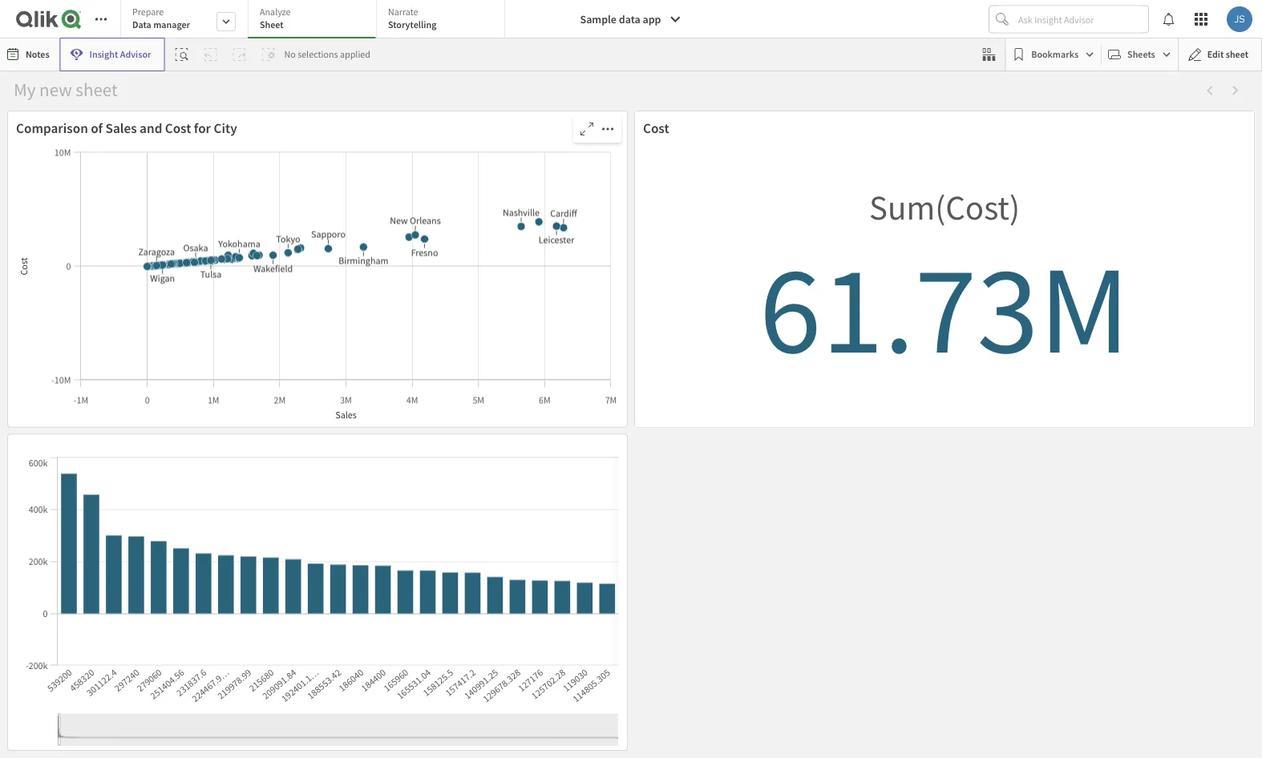 Task type: locate. For each thing, give the bounding box(es) containing it.
data
[[619, 12, 640, 26]]

tab list
[[120, 0, 511, 40]]

smart search image
[[175, 48, 188, 61]]

narrate storytelling
[[388, 6, 437, 31]]

sheets
[[1128, 48, 1155, 61]]

sample data app
[[580, 12, 661, 26]]

edit sheet button
[[1178, 38, 1262, 71]]

0 horizontal spatial cost
[[165, 119, 191, 137]]

insight
[[89, 48, 118, 61]]

narrate
[[388, 6, 418, 18]]

prepare data manager
[[132, 6, 190, 31]]

no
[[284, 48, 296, 61]]

cost inside cost application
[[643, 119, 669, 137]]

tab list inside 61.73m application
[[120, 0, 511, 40]]

storytelling
[[388, 18, 437, 31]]

comparison of sales and cost for city
[[16, 119, 237, 137]]

cost
[[165, 119, 191, 137], [643, 119, 669, 137]]

tab list containing prepare
[[120, 0, 511, 40]]

edit
[[1208, 48, 1224, 61]]

Ask Insight Advisor text field
[[1015, 6, 1148, 32]]

cost inside the comparison of sales and cost for city application
[[165, 119, 191, 137]]

sample data app button
[[571, 6, 692, 32]]

edit sheet
[[1208, 48, 1249, 61]]

sheets button
[[1105, 42, 1175, 67]]

and
[[140, 119, 162, 137]]

1 horizontal spatial cost
[[643, 119, 669, 137]]

application
[[0, 434, 628, 751]]

sales
[[105, 119, 137, 137]]

1 cost from the left
[[165, 119, 191, 137]]

city
[[214, 119, 237, 137]]

comparison of sales and cost for city application
[[7, 111, 628, 428]]

2 cost from the left
[[643, 119, 669, 137]]

selections tool image
[[983, 48, 995, 61]]

insight advisor
[[89, 48, 151, 61]]

cost application
[[634, 111, 1255, 428]]

analyze sheet
[[260, 6, 291, 31]]

selections
[[298, 48, 338, 61]]

for
[[194, 119, 211, 137]]



Task type: describe. For each thing, give the bounding box(es) containing it.
sheet
[[1226, 48, 1249, 61]]

advisor
[[120, 48, 151, 61]]

sheet
[[260, 18, 284, 31]]

61.73m application
[[0, 0, 1262, 759]]

data
[[132, 18, 151, 31]]

insight advisor button
[[60, 38, 165, 71]]

john smith image
[[1227, 6, 1253, 32]]

applied
[[340, 48, 371, 61]]

analyze
[[260, 6, 291, 18]]

bookmarks button
[[1009, 42, 1098, 67]]

of
[[91, 119, 103, 137]]

no selections applied
[[284, 48, 371, 61]]

app
[[643, 12, 661, 26]]

sum(cost) 61.73m
[[759, 185, 1130, 386]]

comparison
[[16, 119, 88, 137]]

61.73m
[[759, 229, 1130, 386]]

sum(cost)
[[869, 185, 1020, 229]]

bookmarks
[[1032, 48, 1079, 61]]

notes
[[26, 48, 49, 61]]

sample
[[580, 12, 617, 26]]

prepare
[[132, 6, 164, 18]]

notes button
[[3, 42, 56, 67]]

manager
[[153, 18, 190, 31]]



Task type: vqa. For each thing, say whether or not it's contained in the screenshot.
Ask Insight Advisor TEXT FIELD
yes



